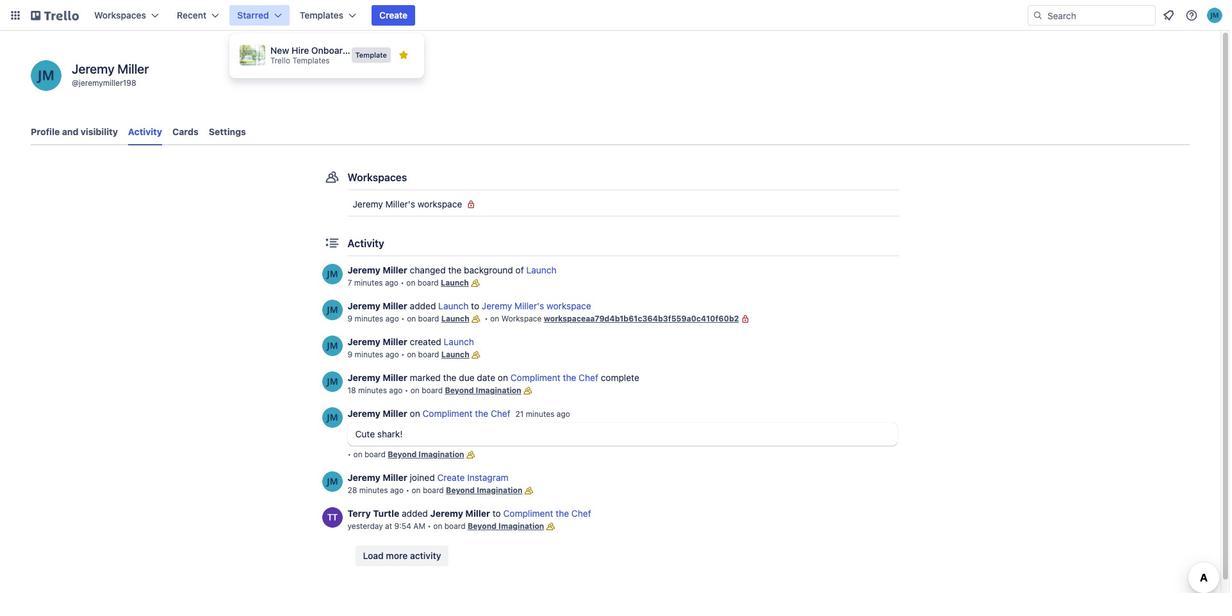 Task type: describe. For each thing, give the bounding box(es) containing it.
beyond imagination link for added
[[468, 522, 544, 531]]

on right the am
[[434, 522, 443, 531]]

0 horizontal spatial to
[[471, 301, 480, 312]]

on down marked
[[411, 386, 420, 396]]

jeremy miller created launch
[[348, 337, 474, 347]]

jeremymiller198
[[79, 78, 136, 88]]

workspaces inside popup button
[[94, 10, 146, 21]]

starred button
[[230, 5, 290, 26]]

miller up "yesterday at 9:54 am • on board beyond imagination"
[[466, 508, 490, 519]]

joined
[[410, 472, 435, 483]]

ago up jeremy miller created launch
[[386, 314, 399, 324]]

1 vertical spatial to
[[493, 508, 501, 519]]

at
[[385, 522, 392, 531]]

all members of the workspace can see and edit this board. image for changed the background of
[[469, 277, 482, 290]]

of
[[516, 265, 524, 276]]

jeremy miller joined create instagram
[[348, 472, 509, 483]]

templates button
[[292, 5, 364, 26]]

terry
[[348, 508, 371, 519]]

jeremy miller (jeremymiller198) image for marked the due date on
[[322, 372, 343, 392]]

beyond imagination link up the 'jeremy miller joined create instagram'
[[388, 450, 465, 460]]

• on workspace workspaceaa79d4b1b61c364b3f559a0c410f60b2
[[483, 314, 739, 324]]

18 minutes ago • on board beyond imagination
[[348, 386, 522, 396]]

create instagram link
[[437, 472, 509, 483]]

templates inside dropdown button
[[300, 10, 344, 21]]

miller for jeremy miller @ jeremymiller198
[[118, 62, 149, 76]]

cards link
[[172, 121, 199, 144]]

0 vertical spatial chef
[[579, 372, 599, 383]]

@
[[72, 78, 79, 88]]

yesterday at 9:54 am • on board beyond imagination
[[348, 522, 544, 531]]

new hire onboarding trello templates
[[271, 45, 361, 65]]

ago for created
[[386, 350, 399, 360]]

on up jeremy miller created launch
[[407, 314, 416, 324]]

complete
[[601, 372, 640, 383]]

imagination up the 'jeremy miller joined create instagram'
[[419, 450, 465, 460]]

2 9 minutes ago • on board launch from the top
[[348, 350, 470, 360]]

7
[[348, 278, 352, 288]]

visibility
[[81, 126, 118, 137]]

templates inside new hire onboarding trello templates
[[293, 56, 330, 65]]

ago inside jeremy miller on compliment the chef 21 minutes ago
[[557, 410, 570, 419]]

load more activity
[[363, 551, 441, 562]]

ago for marked the due date on
[[389, 386, 403, 396]]

1 9 minutes ago • on board launch from the top
[[348, 314, 470, 324]]

jeremy miller (jeremymiller198) image for added
[[322, 300, 343, 321]]

board down cute shark!
[[365, 450, 386, 460]]

jeremy miller changed the background of launch
[[348, 265, 557, 276]]

cute shark!
[[355, 429, 403, 440]]

imagination down jeremy miller marked the due date on compliment the chef complete
[[476, 386, 522, 396]]

settings link
[[209, 121, 246, 144]]

instagram
[[467, 472, 509, 483]]

0 horizontal spatial workspace
[[418, 199, 462, 210]]

1 9 from the top
[[348, 314, 353, 324]]

2 vertical spatial chef
[[572, 508, 591, 519]]

recent button
[[169, 5, 227, 26]]

Search field
[[1044, 6, 1156, 25]]

profile
[[31, 126, 60, 137]]

jeremy miller added launch to jeremy miller's workspace
[[348, 301, 592, 312]]

21
[[516, 410, 524, 419]]

2 vertical spatial compliment the chef link
[[504, 508, 591, 519]]

beyond imagination link for joined
[[446, 486, 523, 496]]

on left workspace
[[491, 314, 500, 324]]

28
[[348, 486, 357, 496]]

1 vertical spatial jeremy miller's workspace link
[[482, 301, 592, 312]]

0 vertical spatial activity
[[128, 126, 162, 137]]

beyond down shark!
[[388, 450, 417, 460]]

terry turtle (terryturtle) image
[[322, 508, 343, 528]]

all members of the workspace can see and edit this board. image for marked the due date on
[[522, 385, 535, 397]]

background
[[464, 265, 513, 276]]

1 vertical spatial activity
[[348, 238, 385, 249]]

workspace
[[502, 314, 542, 324]]

on down changed
[[407, 278, 416, 288]]

compliment the chef link for on
[[423, 408, 511, 419]]

28 minutes ago • on board beyond imagination
[[348, 486, 523, 496]]

beyond down terry turtle added jeremy miller to compliment the chef
[[468, 522, 497, 531]]

profile and visibility link
[[31, 121, 118, 144]]

profile and visibility
[[31, 126, 118, 137]]

back to home image
[[31, 5, 79, 26]]

new
[[271, 45, 289, 56]]

search image
[[1033, 10, 1044, 21]]

1 vertical spatial create
[[437, 472, 465, 483]]

all members of the workspace can see and edit this board. image for miller's
[[470, 313, 483, 326]]

miller for jeremy miller added launch to jeremy miller's workspace
[[383, 301, 408, 312]]

imagination down terry turtle added jeremy miller to compliment the chef
[[499, 522, 544, 531]]

0 vertical spatial compliment
[[511, 372, 561, 383]]

on down jeremy miller created launch
[[407, 350, 416, 360]]

imagination down instagram
[[477, 486, 523, 496]]

minutes for joined
[[359, 486, 388, 496]]

yesterday
[[348, 522, 383, 531]]

activity
[[410, 551, 441, 562]]

board down the 'jeremy miller joined create instagram'
[[423, 486, 444, 496]]

trello
[[271, 56, 290, 65]]

hire
[[292, 45, 309, 56]]

beyond imagination link for marked the due date on
[[445, 386, 522, 396]]

due
[[459, 372, 475, 383]]

starred icon image
[[399, 50, 409, 60]]

miller for jeremy miller joined create instagram
[[383, 472, 408, 483]]

2 9 from the top
[[348, 350, 353, 360]]

board down changed
[[418, 278, 439, 288]]

jeremy for jeremy miller's workspace
[[353, 199, 383, 210]]

ago for joined
[[390, 486, 404, 496]]

0 vertical spatial jeremy miller's workspace link
[[348, 194, 899, 215]]

ago for changed the background of
[[385, 278, 399, 288]]

miller for jeremy miller marked the due date on compliment the chef complete
[[383, 372, 408, 383]]

starred
[[237, 10, 269, 21]]



Task type: vqa. For each thing, say whether or not it's contained in the screenshot.


Task type: locate. For each thing, give the bounding box(es) containing it.
sm image
[[465, 198, 478, 211]]

compliment down 18 minutes ago • on board beyond imagination
[[423, 408, 473, 419]]

miller down • on board beyond imagination
[[383, 472, 408, 483]]

1 horizontal spatial create
[[437, 472, 465, 483]]

turtle
[[373, 508, 400, 519]]

beyond
[[445, 386, 474, 396], [388, 450, 417, 460], [446, 486, 475, 496], [468, 522, 497, 531]]

board up the "created"
[[418, 314, 439, 324]]

9 up 18
[[348, 350, 353, 360]]

activity left cards
[[128, 126, 162, 137]]

1 vertical spatial workspace
[[547, 301, 592, 312]]

added
[[410, 301, 436, 312], [402, 508, 428, 519]]

am
[[414, 522, 426, 531]]

beyond imagination link
[[445, 386, 522, 396], [388, 450, 465, 460], [446, 486, 523, 496], [468, 522, 544, 531]]

4 jeremy miller (jeremymiller198) image from the top
[[322, 472, 343, 492]]

beyond imagination link down instagram
[[446, 486, 523, 496]]

ago right 21
[[557, 410, 570, 419]]

on down joined
[[412, 486, 421, 496]]

board down marked
[[422, 386, 443, 396]]

0 horizontal spatial all members of the workspace can see and edit this board. image
[[470, 313, 483, 326]]

all members of the workspace can see and edit this board. image up 'due'
[[470, 349, 483, 362]]

1 vertical spatial 9 minutes ago • on board launch
[[348, 350, 470, 360]]

primary element
[[0, 0, 1231, 31]]

date
[[477, 372, 496, 383]]

changed
[[410, 265, 446, 276]]

1 vertical spatial compliment the chef link
[[423, 408, 511, 419]]

3 jeremy miller (jeremymiller198) image from the top
[[322, 408, 343, 428]]

minutes inside jeremy miller on compliment the chef 21 minutes ago
[[526, 410, 555, 419]]

template
[[356, 51, 387, 59]]

9 minutes ago • on board launch up jeremy miller created launch
[[348, 314, 470, 324]]

0 vertical spatial to
[[471, 301, 480, 312]]

compliment the chef link
[[511, 372, 599, 383], [423, 408, 511, 419], [504, 508, 591, 519]]

launch link
[[527, 265, 557, 276], [441, 278, 469, 288], [439, 301, 469, 312], [442, 314, 470, 324], [444, 337, 474, 347], [442, 350, 470, 360]]

all members of the workspace can see and edit this board. image for joined
[[523, 485, 536, 497]]

minutes for created
[[355, 350, 384, 360]]

activity link
[[128, 121, 162, 146]]

miller up 7 minutes ago • on board launch
[[383, 265, 408, 276]]

beyond down 'due'
[[445, 386, 474, 396]]

0 vertical spatial all members of the workspace can see and edit this board. image
[[470, 313, 483, 326]]

jeremy for jeremy miller added launch to jeremy miller's workspace
[[348, 301, 381, 312]]

9 minutes ago • on board launch
[[348, 314, 470, 324], [348, 350, 470, 360]]

0 vertical spatial templates
[[300, 10, 344, 21]]

recent
[[177, 10, 207, 21]]

activity up the 7 on the top of page
[[348, 238, 385, 249]]

9 minutes ago • on board launch down jeremy miller created launch
[[348, 350, 470, 360]]

1 vertical spatial added
[[402, 508, 428, 519]]

minutes right 18
[[358, 386, 387, 396]]

board down terry turtle added jeremy miller to compliment the chef
[[445, 522, 466, 531]]

jeremy miller (jeremymiller198) image for on
[[322, 408, 343, 428]]

miller up shark!
[[383, 408, 408, 419]]

created
[[410, 337, 442, 347]]

added down 7 minutes ago • on board launch
[[410, 301, 436, 312]]

0 vertical spatial 9
[[348, 314, 353, 324]]

on down 18 minutes ago • on board beyond imagination
[[410, 408, 420, 419]]

added for launch
[[410, 301, 436, 312]]

minutes for changed the background of
[[354, 278, 383, 288]]

1 horizontal spatial activity
[[348, 238, 385, 249]]

jeremy miller (jeremymiller198) image for joined
[[322, 472, 343, 492]]

miller down 7 minutes ago • on board launch
[[383, 301, 408, 312]]

18
[[348, 386, 356, 396]]

on right date
[[498, 372, 508, 383]]

to down background
[[471, 301, 480, 312]]

cards
[[172, 126, 199, 137]]

added up the am
[[402, 508, 428, 519]]

0 horizontal spatial workspaces
[[94, 10, 146, 21]]

open information menu image
[[1186, 9, 1199, 22]]

0 notifications image
[[1162, 8, 1177, 23]]

on down cute
[[354, 450, 363, 460]]

all members of the workspace can see and edit this board. image down background
[[469, 277, 482, 290]]

activity
[[128, 126, 162, 137], [348, 238, 385, 249]]

all members of the workspace can see and edit this board. image
[[470, 313, 483, 326], [544, 521, 557, 533]]

workspaces
[[94, 10, 146, 21], [348, 172, 407, 183]]

all members of the workspace can see and edit this board. image up terry turtle added jeremy miller to compliment the chef
[[523, 485, 536, 497]]

jeremy miller @ jeremymiller198
[[72, 62, 149, 88]]

miller for jeremy miller on compliment the chef 21 minutes ago
[[383, 408, 408, 419]]

ago up "turtle"
[[390, 486, 404, 496]]

all members of the workspace can see and edit this board. image for compliment
[[544, 521, 557, 533]]

beyond imagination link down date
[[445, 386, 522, 396]]

1 jeremy miller (jeremymiller198) image from the top
[[322, 300, 343, 321]]

to down instagram
[[493, 508, 501, 519]]

all members of the workspace can see and edit this board. image up 21
[[522, 385, 535, 397]]

workspace up • on workspace workspaceaa79d4b1b61c364b3f559a0c410f60b2
[[547, 301, 592, 312]]

workspaceaa79d4b1b61c364b3f559a0c410f60b2
[[544, 314, 739, 324]]

0 horizontal spatial miller's
[[386, 199, 415, 210]]

to
[[471, 301, 480, 312], [493, 508, 501, 519]]

jeremy miller marked the due date on compliment the chef complete
[[348, 372, 640, 383]]

1 vertical spatial all members of the workspace can see and edit this board. image
[[544, 521, 557, 533]]

miller for jeremy miller created launch
[[383, 337, 408, 347]]

miller left the "created"
[[383, 337, 408, 347]]

•
[[401, 278, 404, 288], [401, 314, 405, 324], [485, 314, 488, 324], [401, 350, 405, 360], [405, 386, 409, 396], [348, 450, 351, 460], [406, 486, 410, 496], [428, 522, 431, 531]]

beyond imagination link down terry turtle added jeremy miller to compliment the chef
[[468, 522, 544, 531]]

launch
[[527, 265, 557, 276], [441, 278, 469, 288], [439, 301, 469, 312], [442, 314, 470, 324], [444, 337, 474, 347], [442, 350, 470, 360]]

ago
[[385, 278, 399, 288], [386, 314, 399, 324], [386, 350, 399, 360], [389, 386, 403, 396], [557, 410, 570, 419], [390, 486, 404, 496]]

0 vertical spatial compliment the chef link
[[511, 372, 599, 383]]

0 horizontal spatial activity
[[128, 126, 162, 137]]

minutes up jeremy miller created launch
[[355, 314, 384, 324]]

ago up shark!
[[389, 386, 403, 396]]

miller inside jeremy miller @ jeremymiller198
[[118, 62, 149, 76]]

onboarding
[[312, 45, 361, 56]]

2 vertical spatial compliment
[[504, 508, 554, 519]]

board down the "created"
[[418, 350, 439, 360]]

settings
[[209, 126, 246, 137]]

create up "starred icon"
[[380, 10, 408, 21]]

minutes
[[354, 278, 383, 288], [355, 314, 384, 324], [355, 350, 384, 360], [358, 386, 387, 396], [526, 410, 555, 419], [359, 486, 388, 496]]

9:54
[[394, 522, 412, 531]]

compliment down instagram
[[504, 508, 554, 519]]

miller
[[118, 62, 149, 76], [383, 265, 408, 276], [383, 301, 408, 312], [383, 337, 408, 347], [383, 372, 408, 383], [383, 408, 408, 419], [383, 472, 408, 483], [466, 508, 490, 519]]

all members of the workspace can see and edit this board. image up create instagram link
[[465, 449, 477, 462]]

jeremy for jeremy miller on compliment the chef 21 minutes ago
[[348, 408, 381, 419]]

miller's
[[386, 199, 415, 210], [515, 301, 544, 312]]

miller for jeremy miller changed the background of launch
[[383, 265, 408, 276]]

load
[[363, 551, 384, 562]]

added for jeremy
[[402, 508, 428, 519]]

compliment the chef link for marked the due date on
[[511, 372, 599, 383]]

jeremy for jeremy miller marked the due date on compliment the chef complete
[[348, 372, 381, 383]]

workspace
[[418, 199, 462, 210], [547, 301, 592, 312]]

1 vertical spatial 9
[[348, 350, 353, 360]]

0 vertical spatial added
[[410, 301, 436, 312]]

jeremy inside jeremy miller @ jeremymiller198
[[72, 62, 115, 76]]

0 vertical spatial miller's
[[386, 199, 415, 210]]

0 vertical spatial 9 minutes ago • on board launch
[[348, 314, 470, 324]]

terry turtle added jeremy miller to compliment the chef
[[348, 508, 591, 519]]

compliment
[[511, 372, 561, 383], [423, 408, 473, 419], [504, 508, 554, 519]]

and
[[62, 126, 78, 137]]

7 minutes ago • on board launch
[[348, 278, 469, 288]]

create inside create button
[[380, 10, 408, 21]]

jeremy miller (jeremymiller198) image inside primary element
[[1208, 8, 1223, 23]]

minutes right 21
[[526, 410, 555, 419]]

templates
[[300, 10, 344, 21], [293, 56, 330, 65]]

1 vertical spatial compliment
[[423, 408, 473, 419]]

1 horizontal spatial to
[[493, 508, 501, 519]]

• on board beyond imagination
[[348, 450, 465, 460]]

9 down the 7 on the top of page
[[348, 314, 353, 324]]

1 horizontal spatial all members of the workspace can see and edit this board. image
[[544, 521, 557, 533]]

more
[[386, 551, 408, 562]]

compliment up 21
[[511, 372, 561, 383]]

templates right trello
[[293, 56, 330, 65]]

jeremy for jeremy miller changed the background of launch
[[348, 265, 381, 276]]

minutes right 28 on the bottom
[[359, 486, 388, 496]]

all members of the workspace can see and edit this board. image
[[469, 277, 482, 290], [470, 349, 483, 362], [522, 385, 535, 397], [465, 449, 477, 462], [523, 485, 536, 497]]

1 horizontal spatial workspaces
[[348, 172, 407, 183]]

1 vertical spatial miller's
[[515, 301, 544, 312]]

0 vertical spatial workspaces
[[94, 10, 146, 21]]

marked
[[410, 372, 441, 383]]

1 vertical spatial workspaces
[[348, 172, 407, 183]]

on
[[407, 278, 416, 288], [407, 314, 416, 324], [491, 314, 500, 324], [407, 350, 416, 360], [498, 372, 508, 383], [411, 386, 420, 396], [410, 408, 420, 419], [354, 450, 363, 460], [412, 486, 421, 496], [434, 522, 443, 531]]

miller up the "jeremymiller198" on the top left
[[118, 62, 149, 76]]

workspaces up jeremy miller's workspace
[[348, 172, 407, 183]]

jeremy miller (jeremymiller198) image
[[322, 300, 343, 321], [322, 372, 343, 392], [322, 408, 343, 428], [322, 472, 343, 492]]

the
[[448, 265, 462, 276], [443, 372, 457, 383], [563, 372, 577, 383], [475, 408, 489, 419], [556, 508, 569, 519]]

jeremy for jeremy miller @ jeremymiller198
[[72, 62, 115, 76]]

1 vertical spatial templates
[[293, 56, 330, 65]]

jeremy miller on compliment the chef 21 minutes ago
[[348, 408, 570, 419]]

imagination
[[476, 386, 522, 396], [419, 450, 465, 460], [477, 486, 523, 496], [499, 522, 544, 531]]

jeremy for jeremy miller joined create instagram
[[348, 472, 381, 483]]

minutes right the 7 on the top of page
[[354, 278, 383, 288]]

jeremy for jeremy miller created launch
[[348, 337, 381, 347]]

all members of the workspace can see and edit this board. image for created
[[470, 349, 483, 362]]

create up 28 minutes ago • on board beyond imagination
[[437, 472, 465, 483]]

create
[[380, 10, 408, 21], [437, 472, 465, 483]]

jeremy
[[72, 62, 115, 76], [353, 199, 383, 210], [348, 265, 381, 276], [348, 301, 381, 312], [482, 301, 512, 312], [348, 337, 381, 347], [348, 372, 381, 383], [348, 408, 381, 419], [348, 472, 381, 483], [431, 508, 463, 519]]

shark!
[[377, 429, 403, 440]]

ago right the 7 on the top of page
[[385, 278, 399, 288]]

jeremy miller's workspace link
[[348, 194, 899, 215], [482, 301, 592, 312]]

1 horizontal spatial workspace
[[547, 301, 592, 312]]

this workspace is private. it's not indexed or visible to those outside the workspace. image
[[739, 313, 752, 326]]

workspaceaa79d4b1b61c364b3f559a0c410f60b2 link
[[544, 314, 739, 324]]

0 vertical spatial workspace
[[418, 199, 462, 210]]

0 horizontal spatial create
[[380, 10, 408, 21]]

board
[[418, 278, 439, 288], [418, 314, 439, 324], [418, 350, 439, 360], [422, 386, 443, 396], [365, 450, 386, 460], [423, 486, 444, 496], [445, 522, 466, 531]]

jeremy miller's workspace
[[353, 199, 462, 210]]

0 vertical spatial create
[[380, 10, 408, 21]]

minutes for marked the due date on
[[358, 386, 387, 396]]

1 vertical spatial chef
[[491, 408, 511, 419]]

minutes up 18
[[355, 350, 384, 360]]

cute
[[355, 429, 375, 440]]

workspaces button
[[87, 5, 167, 26]]

1 horizontal spatial miller's
[[515, 301, 544, 312]]

chef
[[579, 372, 599, 383], [491, 408, 511, 419], [572, 508, 591, 519]]

miller left marked
[[383, 372, 408, 383]]

jeremy miller (jeremymiller198) image
[[1208, 8, 1223, 23], [31, 60, 62, 91], [322, 264, 343, 285], [322, 336, 343, 356]]

beyond down create instagram link
[[446, 486, 475, 496]]

workspace left the 'sm' image
[[418, 199, 462, 210]]

templates up the onboarding
[[300, 10, 344, 21]]

9
[[348, 314, 353, 324], [348, 350, 353, 360]]

ago down jeremy miller created launch
[[386, 350, 399, 360]]

2 jeremy miller (jeremymiller198) image from the top
[[322, 372, 343, 392]]

create button
[[372, 5, 416, 26]]

workspaces up jeremy miller @ jeremymiller198
[[94, 10, 146, 21]]

load more activity link
[[355, 546, 449, 567]]



